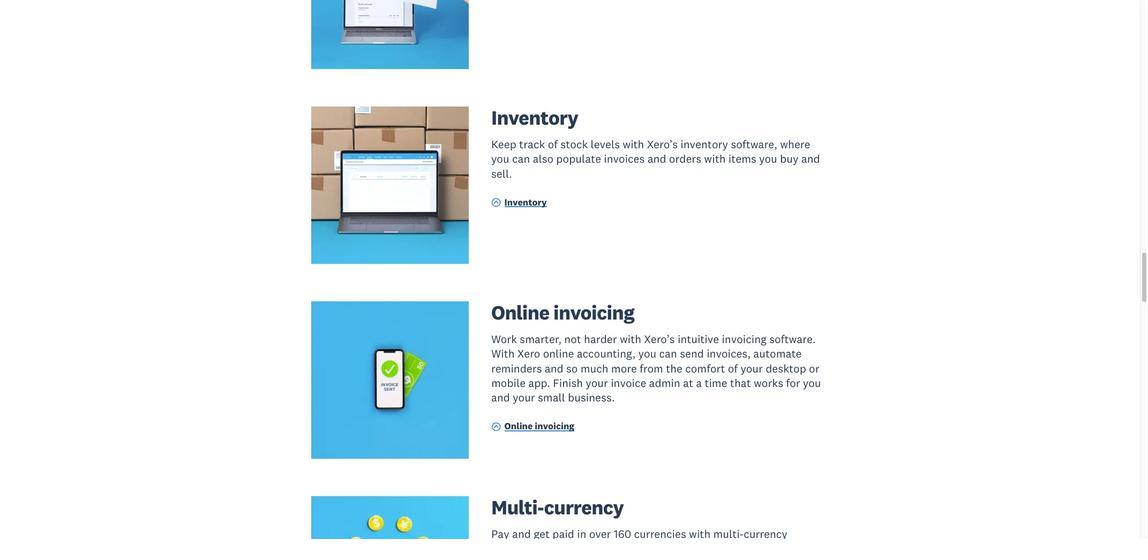 Task type: describe. For each thing, give the bounding box(es) containing it.
keep track of stock levels with xero's inventory software, where you can also populate invoices and orders with items you buy and sell.
[[491, 137, 820, 181]]

reminders
[[491, 362, 542, 376]]

online
[[543, 347, 574, 361]]

finish
[[553, 376, 583, 391]]

works
[[754, 376, 784, 391]]

items
[[729, 152, 757, 166]]

1 horizontal spatial your
[[586, 376, 608, 391]]

can inside work smarter, not harder with xero's intuitive invoicing software. with xero online accounting, you can send invoices, automate reminders and so much more from the comfort of your desktop or mobile app. finish your invoice admin at a time that works for you and your small business.
[[659, 347, 677, 361]]

invoices,
[[707, 347, 751, 361]]

or
[[809, 362, 820, 376]]

small
[[538, 391, 565, 405]]

2 horizontal spatial your
[[741, 362, 763, 376]]

you up sell.
[[491, 152, 510, 166]]

intuitive
[[678, 332, 719, 347]]

automate
[[754, 347, 802, 361]]

and down online
[[545, 362, 564, 376]]

online invoicing button
[[491, 421, 575, 435]]

invoices
[[604, 152, 645, 166]]

much
[[581, 362, 609, 376]]

that
[[730, 376, 751, 391]]

more
[[611, 362, 637, 376]]

where
[[780, 137, 811, 152]]

not
[[565, 332, 581, 347]]

of inside keep track of stock levels with xero's inventory software, where you can also populate invoices and orders with items you buy and sell.
[[548, 137, 558, 152]]

mobile
[[491, 376, 526, 391]]

xero
[[518, 347, 540, 361]]

the
[[666, 362, 683, 376]]

levels
[[591, 137, 620, 152]]

work
[[491, 332, 517, 347]]

inventory button
[[491, 196, 547, 211]]

inventory inside button
[[505, 196, 547, 208]]

with up invoices
[[623, 137, 644, 152]]

0 vertical spatial inventory
[[491, 105, 579, 130]]

at
[[683, 376, 694, 391]]

software,
[[731, 137, 778, 152]]

comfort
[[686, 362, 725, 376]]

xero's inside keep track of stock levels with xero's inventory software, where you can also populate invoices and orders with items you buy and sell.
[[647, 137, 678, 152]]

inventory
[[681, 137, 728, 152]]

from
[[640, 362, 663, 376]]



Task type: locate. For each thing, give the bounding box(es) containing it.
with down 'inventory'
[[704, 152, 726, 166]]

0 horizontal spatial of
[[548, 137, 558, 152]]

accounting,
[[577, 347, 636, 361]]

online invoicing
[[491, 300, 635, 325], [505, 421, 575, 433]]

xero's
[[647, 137, 678, 152], [644, 332, 675, 347]]

invoicing down small
[[535, 421, 575, 433]]

invoicing inside work smarter, not harder with xero's intuitive invoicing software. with xero online accounting, you can send invoices, automate reminders and so much more from the comfort of your desktop or mobile app. finish your invoice admin at a time that works for you and your small business.
[[722, 332, 767, 347]]

0 vertical spatial online invoicing
[[491, 300, 635, 325]]

can
[[512, 152, 530, 166], [659, 347, 677, 361]]

of
[[548, 137, 558, 152], [728, 362, 738, 376]]

1 horizontal spatial can
[[659, 347, 677, 361]]

1 horizontal spatial of
[[728, 362, 738, 376]]

2 vertical spatial invoicing
[[535, 421, 575, 433]]

your
[[741, 362, 763, 376], [586, 376, 608, 391], [513, 391, 535, 405]]

you down the or
[[803, 376, 821, 391]]

xero's up the from
[[644, 332, 675, 347]]

xero's up orders
[[647, 137, 678, 152]]

sell.
[[491, 167, 512, 181]]

0 vertical spatial of
[[548, 137, 558, 152]]

and
[[648, 152, 667, 166], [802, 152, 820, 166], [545, 362, 564, 376], [491, 391, 510, 405]]

so
[[566, 362, 578, 376]]

1 vertical spatial can
[[659, 347, 677, 361]]

software.
[[770, 332, 816, 347]]

send
[[680, 347, 704, 361]]

can up the
[[659, 347, 677, 361]]

with
[[623, 137, 644, 152], [704, 152, 726, 166], [620, 332, 642, 347]]

smarter,
[[520, 332, 562, 347]]

currency
[[544, 495, 624, 521]]

admin
[[649, 376, 681, 391]]

online inside button
[[505, 421, 533, 433]]

and down where in the top right of the page
[[802, 152, 820, 166]]

0 horizontal spatial can
[[512, 152, 530, 166]]

keep
[[491, 137, 517, 152]]

desktop
[[766, 362, 807, 376]]

online
[[491, 300, 550, 325], [505, 421, 533, 433]]

1 vertical spatial online
[[505, 421, 533, 433]]

and down mobile
[[491, 391, 510, 405]]

for
[[786, 376, 801, 391]]

xero's inside work smarter, not harder with xero's intuitive invoicing software. with xero online accounting, you can send invoices, automate reminders and so much more from the comfort of your desktop or mobile app. finish your invoice admin at a time that works for you and your small business.
[[644, 332, 675, 347]]

and left orders
[[648, 152, 667, 166]]

you
[[491, 152, 510, 166], [760, 152, 778, 166], [639, 347, 657, 361], [803, 376, 821, 391]]

work smarter, not harder with xero's intuitive invoicing software. with xero online accounting, you can send invoices, automate reminders and so much more from the comfort of your desktop or mobile app. finish your invoice admin at a time that works for you and your small business.
[[491, 332, 821, 405]]

invoice
[[611, 376, 647, 391]]

your down much
[[586, 376, 608, 391]]

0 vertical spatial online
[[491, 300, 550, 325]]

0 vertical spatial can
[[512, 152, 530, 166]]

inventory
[[491, 105, 579, 130], [505, 196, 547, 208]]

orders
[[669, 152, 702, 166]]

track
[[519, 137, 545, 152]]

multi-currency
[[491, 495, 624, 521]]

business.
[[568, 391, 615, 405]]

can inside keep track of stock levels with xero's inventory software, where you can also populate invoices and orders with items you buy and sell.
[[512, 152, 530, 166]]

inventory up track
[[491, 105, 579, 130]]

invoicing
[[554, 300, 635, 325], [722, 332, 767, 347], [535, 421, 575, 433]]

1 vertical spatial of
[[728, 362, 738, 376]]

with
[[491, 347, 515, 361]]

a
[[696, 376, 702, 391]]

online invoicing up "not"
[[491, 300, 635, 325]]

online invoicing inside button
[[505, 421, 575, 433]]

online up work
[[491, 300, 550, 325]]

of inside work smarter, not harder with xero's intuitive invoicing software. with xero online accounting, you can send invoices, automate reminders and so much more from the comfort of your desktop or mobile app. finish your invoice admin at a time that works for you and your small business.
[[728, 362, 738, 376]]

1 vertical spatial online invoicing
[[505, 421, 575, 433]]

buy
[[780, 152, 799, 166]]

0 vertical spatial xero's
[[647, 137, 678, 152]]

time
[[705, 376, 728, 391]]

online invoicing down small
[[505, 421, 575, 433]]

1 vertical spatial invoicing
[[722, 332, 767, 347]]

harder
[[584, 332, 617, 347]]

you down software,
[[760, 152, 778, 166]]

also
[[533, 152, 554, 166]]

0 vertical spatial invoicing
[[554, 300, 635, 325]]

stock
[[561, 137, 588, 152]]

populate
[[557, 152, 601, 166]]

invoicing inside button
[[535, 421, 575, 433]]

of down invoices,
[[728, 362, 738, 376]]

with inside work smarter, not harder with xero's intuitive invoicing software. with xero online accounting, you can send invoices, automate reminders and so much more from the comfort of your desktop or mobile app. finish your invoice admin at a time that works for you and your small business.
[[620, 332, 642, 347]]

of up also
[[548, 137, 558, 152]]

0 horizontal spatial your
[[513, 391, 535, 405]]

1 vertical spatial xero's
[[644, 332, 675, 347]]

with up accounting,
[[620, 332, 642, 347]]

your down app.
[[513, 391, 535, 405]]

your up that
[[741, 362, 763, 376]]

invoicing up harder on the bottom right
[[554, 300, 635, 325]]

1 vertical spatial inventory
[[505, 196, 547, 208]]

you up the from
[[639, 347, 657, 361]]

multi-
[[491, 495, 544, 521]]

inventory down sell.
[[505, 196, 547, 208]]

online down mobile
[[505, 421, 533, 433]]

invoicing up invoices,
[[722, 332, 767, 347]]

can down track
[[512, 152, 530, 166]]

app.
[[529, 376, 550, 391]]



Task type: vqa. For each thing, say whether or not it's contained in the screenshot.
with
yes



